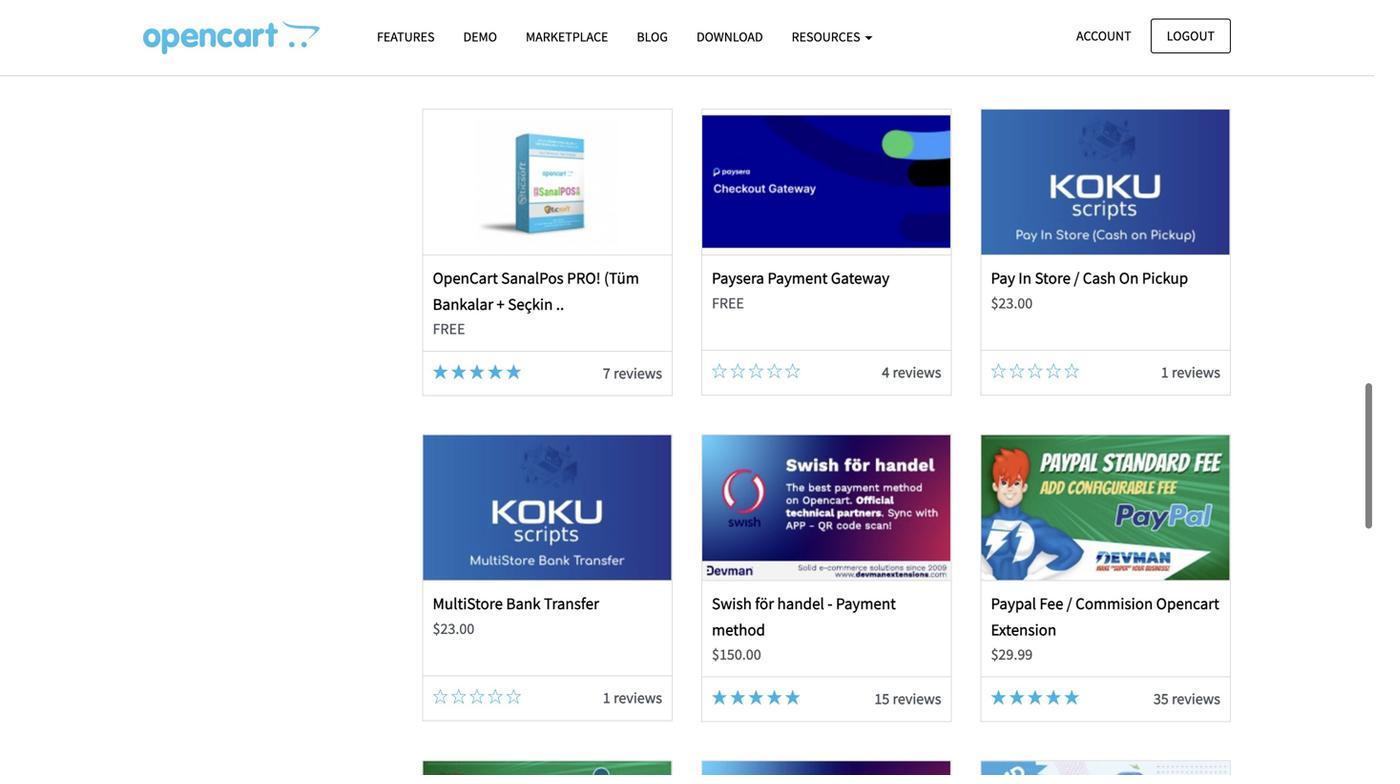 Task type: vqa. For each thing, say whether or not it's contained in the screenshot.
left the 'Payment'
yes



Task type: locate. For each thing, give the bounding box(es) containing it.
paysera payment gateway free
[[712, 268, 890, 313]]

star light o image
[[451, 39, 466, 54], [488, 39, 503, 54], [712, 39, 727, 54], [730, 39, 746, 54], [749, 39, 764, 54], [785, 39, 800, 54], [712, 364, 727, 379], [730, 364, 746, 379], [785, 364, 800, 379], [1009, 364, 1025, 379], [1046, 364, 1061, 379], [1064, 364, 1080, 379], [451, 690, 466, 705], [506, 690, 521, 705]]

cash
[[1083, 268, 1116, 288]]

free
[[712, 294, 744, 313], [433, 320, 465, 339]]

1 horizontal spatial 1
[[1161, 363, 1169, 382]]

multistore
[[433, 594, 503, 614]]

marketplace
[[526, 28, 608, 45]]

0 horizontal spatial payment
[[768, 268, 828, 288]]

1 down pickup
[[1161, 363, 1169, 382]]

0 left blog link
[[603, 38, 611, 57]]

account
[[1077, 27, 1131, 44]]

paysera payment gateway link
[[712, 268, 890, 288]]

on
[[1119, 268, 1139, 288]]

payment
[[768, 268, 828, 288], [836, 594, 896, 614]]

0 vertical spatial 1 reviews
[[1161, 363, 1221, 382]]

1 horizontal spatial free
[[712, 294, 744, 313]]

reviews
[[1172, 37, 1221, 56], [614, 38, 662, 57], [893, 363, 941, 382], [1172, 363, 1221, 382], [614, 364, 662, 383], [614, 689, 662, 708], [893, 690, 941, 709], [1172, 690, 1221, 709]]

35
[[1154, 690, 1169, 709]]

15 reviews
[[874, 690, 941, 709]]

4 reviews
[[882, 363, 941, 382]]

/
[[1074, 268, 1080, 288], [1067, 594, 1072, 614]]

0 horizontal spatial $23.00
[[433, 620, 475, 639]]

sanalpos
[[501, 268, 564, 288]]

seçkin
[[508, 294, 553, 314]]

marketplace link
[[511, 20, 623, 54]]

1 vertical spatial free
[[433, 320, 465, 339]]

$29.99
[[991, 646, 1033, 665]]

paysera payment gateway image
[[703, 110, 951, 255]]

1 vertical spatial payment
[[836, 594, 896, 614]]

/ left cash
[[1074, 268, 1080, 288]]

opencart sanalpos pro! (tüm bankalar + seçkin .. free
[[433, 268, 639, 339]]

0
[[1161, 37, 1169, 56], [603, 38, 611, 57]]

free down paysera
[[712, 294, 744, 313]]

paypal fee / commision opencart extension $29.99
[[991, 594, 1220, 665]]

opencart sanalpos pro! (tüm bankalar + seçkin .. link
[[433, 268, 639, 314]]

logout link
[[1151, 19, 1231, 53]]

handel
[[777, 594, 824, 614]]

/ right fee
[[1067, 594, 1072, 614]]

fee
[[1040, 594, 1064, 614]]

0 vertical spatial /
[[1074, 268, 1080, 288]]

paysera
[[712, 268, 764, 288]]

1 vertical spatial 1 reviews
[[603, 689, 662, 708]]

opencart
[[1156, 594, 1220, 614]]

1 vertical spatial /
[[1067, 594, 1072, 614]]

$23.00 down pay
[[991, 294, 1033, 313]]

in
[[1019, 268, 1032, 288]]

payment inside swish för handel - payment method $150.00
[[836, 594, 896, 614]]

bankalar
[[433, 294, 493, 314]]

reviews for paypal fee / commision opencart extension
[[1172, 690, 1221, 709]]

0 horizontal spatial free
[[433, 320, 465, 339]]

0 horizontal spatial 1
[[603, 689, 611, 708]]

reviews for opencart sanalpos pro! (tüm bankalar + seçkin ..
[[614, 364, 662, 383]]

1 horizontal spatial 1 reviews
[[1161, 363, 1221, 382]]

star light image
[[433, 365, 448, 380], [488, 365, 503, 380], [506, 365, 521, 380], [712, 691, 727, 706], [730, 691, 746, 706], [749, 691, 764, 706], [1009, 691, 1025, 706], [1046, 691, 1061, 706]]

extension
[[991, 620, 1057, 640]]

features
[[377, 28, 435, 45]]

paypal fee / commision opencart extension image
[[982, 436, 1230, 581]]

$150.00
[[712, 646, 761, 665]]

star light image
[[451, 365, 466, 380], [469, 365, 485, 380], [767, 691, 782, 706], [785, 691, 800, 706], [991, 691, 1006, 706], [1028, 691, 1043, 706], [1064, 691, 1080, 706]]

1 up bayanpay - payment method opencart 2.3.x - 3.x 'image'
[[603, 689, 611, 708]]

features link
[[363, 20, 449, 54]]

free inside opencart sanalpos pro! (tüm bankalar + seçkin .. free
[[433, 320, 465, 339]]

resources
[[792, 28, 863, 45]]

download link
[[682, 20, 777, 54]]

bank
[[506, 594, 541, 614]]

1 horizontal spatial $23.00
[[991, 294, 1033, 313]]

7
[[603, 364, 611, 383]]

swish för handel - payment method link
[[712, 594, 896, 640]]

pay in store / cash on pickup link
[[991, 268, 1188, 288]]

$23.00
[[991, 294, 1033, 313], [433, 620, 475, 639]]

1 horizontal spatial payment
[[836, 594, 896, 614]]

payment right paysera
[[768, 268, 828, 288]]

1 horizontal spatial /
[[1074, 268, 1080, 288]]

$23.00 down multistore
[[433, 620, 475, 639]]

0 vertical spatial 1
[[1161, 363, 1169, 382]]

1 vertical spatial $23.00
[[433, 620, 475, 639]]

0 horizontal spatial /
[[1067, 594, 1072, 614]]

multistore bank transfer image
[[423, 436, 672, 581]]

pro!
[[567, 268, 601, 288]]

$23.00 inside multistore bank transfer $23.00
[[433, 620, 475, 639]]

1
[[1161, 363, 1169, 382], [603, 689, 611, 708]]

0 horizontal spatial 1 reviews
[[603, 689, 662, 708]]

0 vertical spatial $23.00
[[991, 294, 1033, 313]]

free down bankalar
[[433, 320, 465, 339]]

+
[[497, 294, 505, 314]]

1 vertical spatial 1
[[603, 689, 611, 708]]

demo
[[463, 28, 497, 45]]

0 vertical spatial free
[[712, 294, 744, 313]]

0 vertical spatial payment
[[768, 268, 828, 288]]

0 reviews
[[1161, 37, 1221, 56], [603, 38, 662, 57]]

star light o image
[[1064, 38, 1080, 53], [469, 39, 485, 54], [749, 364, 764, 379], [767, 364, 782, 379], [991, 364, 1006, 379], [1028, 364, 1043, 379], [433, 690, 448, 705], [469, 690, 485, 705], [488, 690, 503, 705]]

payment right the -
[[836, 594, 896, 614]]

multistore bank transfer $23.00
[[433, 594, 599, 639]]

1 reviews for pay in store / cash on pickup
[[1161, 363, 1221, 382]]

35 reviews
[[1154, 690, 1221, 709]]

blog link
[[623, 20, 682, 54]]

0 right 'account' link
[[1161, 37, 1169, 56]]

paypal
[[991, 594, 1036, 614]]

1 reviews
[[1161, 363, 1221, 382], [603, 689, 662, 708]]



Task type: describe. For each thing, give the bounding box(es) containing it.
logout
[[1167, 27, 1215, 44]]

1 horizontal spatial 0 reviews
[[1161, 37, 1221, 56]]

authorize.net accept hosted - opencart 4 image
[[703, 762, 951, 776]]

pay
[[991, 268, 1015, 288]]

reviews for paysera payment gateway
[[893, 363, 941, 382]]

demo link
[[449, 20, 511, 54]]

7 reviews
[[603, 364, 662, 383]]

15
[[874, 690, 890, 709]]

commision
[[1076, 594, 1153, 614]]

0 horizontal spatial 0 reviews
[[603, 38, 662, 57]]

..
[[556, 294, 564, 314]]

-
[[828, 594, 833, 614]]

/ inside paypal fee / commision opencart extension $29.99
[[1067, 594, 1072, 614]]

gateway
[[831, 268, 890, 288]]

/ inside pay in store / cash on pickup $23.00
[[1074, 268, 1080, 288]]

opencart
[[433, 268, 498, 288]]

$23.00 inside pay in store / cash on pickup $23.00
[[991, 294, 1033, 313]]

resources link
[[777, 20, 887, 54]]

method
[[712, 620, 765, 640]]

reviews for pay in store / cash on pickup
[[1172, 363, 1221, 382]]

för
[[755, 594, 774, 614]]

swish för handel - payment method $150.00
[[712, 594, 896, 665]]

1 for multistore bank transfer
[[603, 689, 611, 708]]

reviews for multistore bank transfer
[[614, 689, 662, 708]]

payment inside paysera payment gateway free
[[768, 268, 828, 288]]

account link
[[1060, 19, 1148, 53]]

paypal fee / commision opencart extension link
[[991, 594, 1220, 640]]

multistore bank transfer link
[[433, 594, 599, 614]]

store
[[1035, 268, 1071, 288]]

opencart sanalpos pro! (tüm bankalar + seçkin .. image
[[423, 110, 672, 255]]

free inside paysera payment gateway free
[[712, 294, 744, 313]]

transfer
[[544, 594, 599, 614]]

swish
[[712, 594, 752, 614]]

reviews for swish för handel - payment method
[[893, 690, 941, 709]]

1 horizontal spatial 0
[[1161, 37, 1169, 56]]

blog
[[637, 28, 668, 45]]

opencart  payment gateways image
[[143, 20, 320, 54]]

payubiz and payumoney image
[[982, 762, 1230, 776]]

4
[[882, 363, 890, 382]]

(tüm
[[604, 268, 639, 288]]

pay in store / cash on pickup $23.00
[[991, 268, 1188, 313]]

pay in store / cash on pickup image
[[982, 110, 1230, 255]]

download
[[697, 28, 763, 45]]

bayanpay - payment method opencart 2.3.x - 3.x image
[[423, 762, 672, 776]]

pickup
[[1142, 268, 1188, 288]]

swish för handel - payment method image
[[703, 436, 951, 581]]

1 for pay in store / cash on pickup
[[1161, 363, 1169, 382]]

1 reviews for multistore bank transfer
[[603, 689, 662, 708]]

0 horizontal spatial 0
[[603, 38, 611, 57]]



